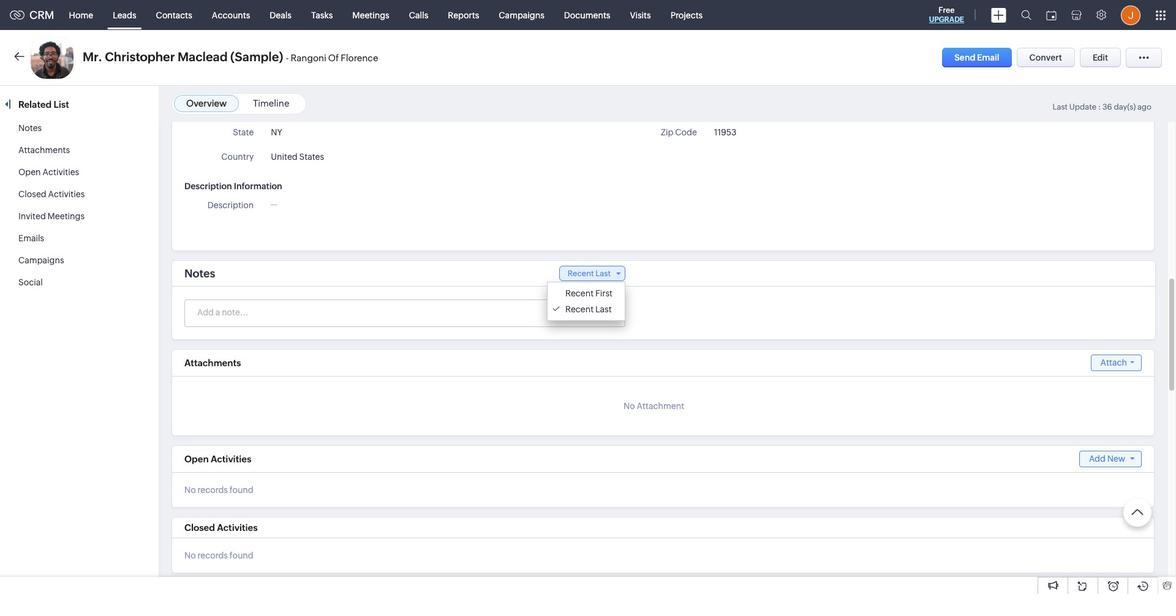 Task type: vqa. For each thing, say whether or not it's contained in the screenshot.
the right Open
yes



Task type: locate. For each thing, give the bounding box(es) containing it.
1 vertical spatial no records found
[[184, 551, 254, 561]]

2 records from the top
[[198, 551, 228, 561]]

0 horizontal spatial campaigns
[[18, 256, 64, 265]]

recent last down recent first
[[566, 305, 612, 314]]

overview
[[186, 98, 227, 108]]

description
[[184, 181, 232, 191], [208, 200, 254, 210]]

found
[[230, 485, 254, 495], [230, 551, 254, 561]]

open
[[18, 167, 41, 177], [184, 454, 209, 465]]

0 vertical spatial recent
[[568, 269, 594, 278]]

1 horizontal spatial campaigns
[[499, 10, 545, 20]]

0 horizontal spatial closed
[[18, 189, 46, 199]]

0 vertical spatial found
[[230, 485, 254, 495]]

-
[[286, 53, 289, 63]]

last
[[1053, 102, 1068, 112], [596, 269, 611, 278], [596, 305, 612, 314]]

0 vertical spatial records
[[198, 485, 228, 495]]

1 vertical spatial notes
[[184, 267, 215, 280]]

1 horizontal spatial closed
[[184, 523, 215, 533]]

1 vertical spatial closed activities
[[184, 523, 258, 533]]

last down first
[[596, 305, 612, 314]]

meetings link
[[343, 0, 399, 30]]

meetings down closed activities link
[[48, 211, 85, 221]]

description down country
[[184, 181, 232, 191]]

0 vertical spatial no
[[624, 401, 635, 411]]

0 vertical spatial no records found
[[184, 485, 254, 495]]

1 vertical spatial closed
[[184, 523, 215, 533]]

recent up recent first
[[568, 269, 594, 278]]

contacts link
[[146, 0, 202, 30]]

calls
[[409, 10, 429, 20]]

recent left first
[[566, 289, 594, 298]]

1 no records found from the top
[[184, 485, 254, 495]]

closed activities
[[18, 189, 85, 199], [184, 523, 258, 533]]

1 vertical spatial records
[[198, 551, 228, 561]]

1 vertical spatial found
[[230, 551, 254, 561]]

calls link
[[399, 0, 438, 30]]

no records found
[[184, 485, 254, 495], [184, 551, 254, 561]]

last up first
[[596, 269, 611, 278]]

campaigns link
[[489, 0, 555, 30], [18, 256, 64, 265]]

0 vertical spatial campaigns link
[[489, 0, 555, 30]]

0 vertical spatial attachments
[[18, 145, 70, 155]]

timeline link
[[253, 98, 290, 108]]

open activities
[[18, 167, 79, 177], [184, 454, 252, 465]]

1 horizontal spatial campaigns link
[[489, 0, 555, 30]]

1 vertical spatial description
[[208, 200, 254, 210]]

profile element
[[1114, 0, 1149, 30]]

recent down recent first
[[566, 305, 594, 314]]

0 horizontal spatial notes
[[18, 123, 42, 133]]

campaigns right reports
[[499, 10, 545, 20]]

attachment
[[637, 401, 685, 411]]

first
[[596, 289, 613, 298]]

1 vertical spatial recent last
[[566, 305, 612, 314]]

description down description information
[[208, 200, 254, 210]]

zip code
[[661, 127, 697, 137]]

1 vertical spatial meetings
[[48, 211, 85, 221]]

no for open activities
[[184, 485, 196, 495]]

1 horizontal spatial meetings
[[353, 10, 390, 20]]

reports
[[448, 10, 479, 20]]

0 horizontal spatial meetings
[[48, 211, 85, 221]]

0 vertical spatial closed
[[18, 189, 46, 199]]

invited
[[18, 211, 46, 221]]

1 vertical spatial open activities
[[184, 454, 252, 465]]

add new
[[1090, 454, 1126, 464]]

records
[[198, 485, 228, 495], [198, 551, 228, 561]]

closed
[[18, 189, 46, 199], [184, 523, 215, 533]]

recent last up recent first
[[568, 269, 611, 278]]

2 found from the top
[[230, 551, 254, 561]]

0 vertical spatial closed activities
[[18, 189, 85, 199]]

christopher
[[105, 50, 175, 64]]

states
[[299, 152, 324, 162]]

emails link
[[18, 234, 44, 243]]

home
[[69, 10, 93, 20]]

2 vertical spatial recent
[[566, 305, 594, 314]]

0 horizontal spatial campaigns link
[[18, 256, 64, 265]]

projects
[[671, 10, 703, 20]]

1 horizontal spatial notes
[[184, 267, 215, 280]]

1 vertical spatial open
[[184, 454, 209, 465]]

meetings up florence
[[353, 10, 390, 20]]

crm
[[29, 9, 54, 21]]

1 found from the top
[[230, 485, 254, 495]]

notes
[[18, 123, 42, 133], [184, 267, 215, 280]]

search image
[[1022, 10, 1032, 20]]

edit button
[[1081, 48, 1122, 67]]

description for description information
[[184, 181, 232, 191]]

1 records from the top
[[198, 485, 228, 495]]

last update : 36 day(s) ago
[[1053, 102, 1152, 112]]

1 horizontal spatial attachments
[[184, 358, 241, 368]]

campaigns link right reports
[[489, 0, 555, 30]]

0 horizontal spatial attachments
[[18, 145, 70, 155]]

documents
[[564, 10, 611, 20]]

last left update
[[1053, 102, 1068, 112]]

create menu image
[[992, 8, 1007, 22]]

attach link
[[1091, 355, 1142, 371]]

1 horizontal spatial closed activities
[[184, 523, 258, 533]]

meetings
[[353, 10, 390, 20], [48, 211, 85, 221]]

:
[[1099, 102, 1102, 112]]

no
[[624, 401, 635, 411], [184, 485, 196, 495], [184, 551, 196, 561]]

overview link
[[186, 98, 227, 108]]

0 horizontal spatial open activities
[[18, 167, 79, 177]]

0 horizontal spatial open
[[18, 167, 41, 177]]

2 vertical spatial last
[[596, 305, 612, 314]]

reports link
[[438, 0, 489, 30]]

campaigns link down emails
[[18, 256, 64, 265]]

0 vertical spatial description
[[184, 181, 232, 191]]

1 horizontal spatial open activities
[[184, 454, 252, 465]]

activities
[[43, 167, 79, 177], [48, 189, 85, 199], [211, 454, 252, 465], [217, 523, 258, 533]]

invited meetings
[[18, 211, 85, 221]]

0 vertical spatial notes
[[18, 123, 42, 133]]

accounts
[[212, 10, 250, 20]]

attachments
[[18, 145, 70, 155], [184, 358, 241, 368]]

emails
[[18, 234, 44, 243]]

1 vertical spatial no
[[184, 485, 196, 495]]

recent
[[568, 269, 594, 278], [566, 289, 594, 298], [566, 305, 594, 314]]

campaigns down emails
[[18, 256, 64, 265]]

united states
[[271, 152, 324, 162]]

attachments link
[[18, 145, 70, 155]]

recent last
[[568, 269, 611, 278], [566, 305, 612, 314]]

1 vertical spatial campaigns
[[18, 256, 64, 265]]

0 horizontal spatial closed activities
[[18, 189, 85, 199]]



Task type: describe. For each thing, give the bounding box(es) containing it.
0 vertical spatial open activities
[[18, 167, 79, 177]]

create menu element
[[984, 0, 1014, 30]]

2 no records found from the top
[[184, 551, 254, 561]]

ny
[[271, 127, 282, 137]]

edit
[[1093, 53, 1109, 63]]

of
[[328, 53, 339, 63]]

description information
[[184, 181, 282, 191]]

visits
[[630, 10, 651, 20]]

mr.
[[83, 50, 102, 64]]

florence
[[341, 53, 378, 63]]

visits link
[[621, 0, 661, 30]]

list
[[54, 99, 69, 110]]

email
[[978, 53, 1000, 63]]

attach
[[1101, 358, 1128, 368]]

united
[[271, 152, 298, 162]]

11953
[[715, 127, 737, 137]]

leads link
[[103, 0, 146, 30]]

no for attachments
[[624, 401, 635, 411]]

36
[[1103, 102, 1113, 112]]

2 vertical spatial no
[[184, 551, 196, 561]]

search element
[[1014, 0, 1040, 30]]

documents link
[[555, 0, 621, 30]]

update
[[1070, 102, 1097, 112]]

social
[[18, 278, 43, 287]]

contacts
[[156, 10, 192, 20]]

open activities link
[[18, 167, 79, 177]]

convert button
[[1017, 48, 1076, 67]]

calendar image
[[1047, 10, 1057, 20]]

0 vertical spatial campaigns
[[499, 10, 545, 20]]

1 vertical spatial recent
[[566, 289, 594, 298]]

zip
[[661, 127, 674, 137]]

related
[[18, 99, 52, 110]]

profile image
[[1122, 5, 1141, 25]]

send
[[955, 53, 976, 63]]

new
[[1108, 454, 1126, 464]]

1 vertical spatial campaigns link
[[18, 256, 64, 265]]

projects link
[[661, 0, 713, 30]]

code
[[676, 127, 697, 137]]

send email button
[[943, 48, 1012, 67]]

description for description
[[208, 200, 254, 210]]

upgrade
[[930, 15, 965, 24]]

crm link
[[10, 9, 54, 21]]

deals link
[[260, 0, 302, 30]]

recent first
[[566, 289, 613, 298]]

timeline
[[253, 98, 290, 108]]

1 vertical spatial last
[[596, 269, 611, 278]]

related list
[[18, 99, 71, 110]]

country
[[221, 152, 254, 162]]

social link
[[18, 278, 43, 287]]

notes link
[[18, 123, 42, 133]]

add
[[1090, 454, 1106, 464]]

Add a note... field
[[185, 306, 625, 319]]

1 horizontal spatial open
[[184, 454, 209, 465]]

accounts link
[[202, 0, 260, 30]]

0 vertical spatial last
[[1053, 102, 1068, 112]]

convert
[[1030, 53, 1063, 63]]

0 vertical spatial meetings
[[353, 10, 390, 20]]

1 vertical spatial attachments
[[184, 358, 241, 368]]

0 vertical spatial open
[[18, 167, 41, 177]]

home link
[[59, 0, 103, 30]]

free upgrade
[[930, 6, 965, 24]]

closed activities link
[[18, 189, 85, 199]]

0 vertical spatial recent last
[[568, 269, 611, 278]]

rangoni
[[291, 53, 327, 63]]

ago
[[1138, 102, 1152, 112]]

leads
[[113, 10, 136, 20]]

tasks
[[311, 10, 333, 20]]

(sample)
[[230, 50, 283, 64]]

no attachment
[[624, 401, 685, 411]]

state
[[233, 127, 254, 137]]

mr. christopher maclead (sample) - rangoni of florence
[[83, 50, 378, 64]]

invited meetings link
[[18, 211, 85, 221]]

deals
[[270, 10, 292, 20]]

send email
[[955, 53, 1000, 63]]

information
[[234, 181, 282, 191]]

tasks link
[[302, 0, 343, 30]]

day(s)
[[1115, 102, 1137, 112]]

free
[[939, 6, 955, 15]]

maclead
[[178, 50, 228, 64]]



